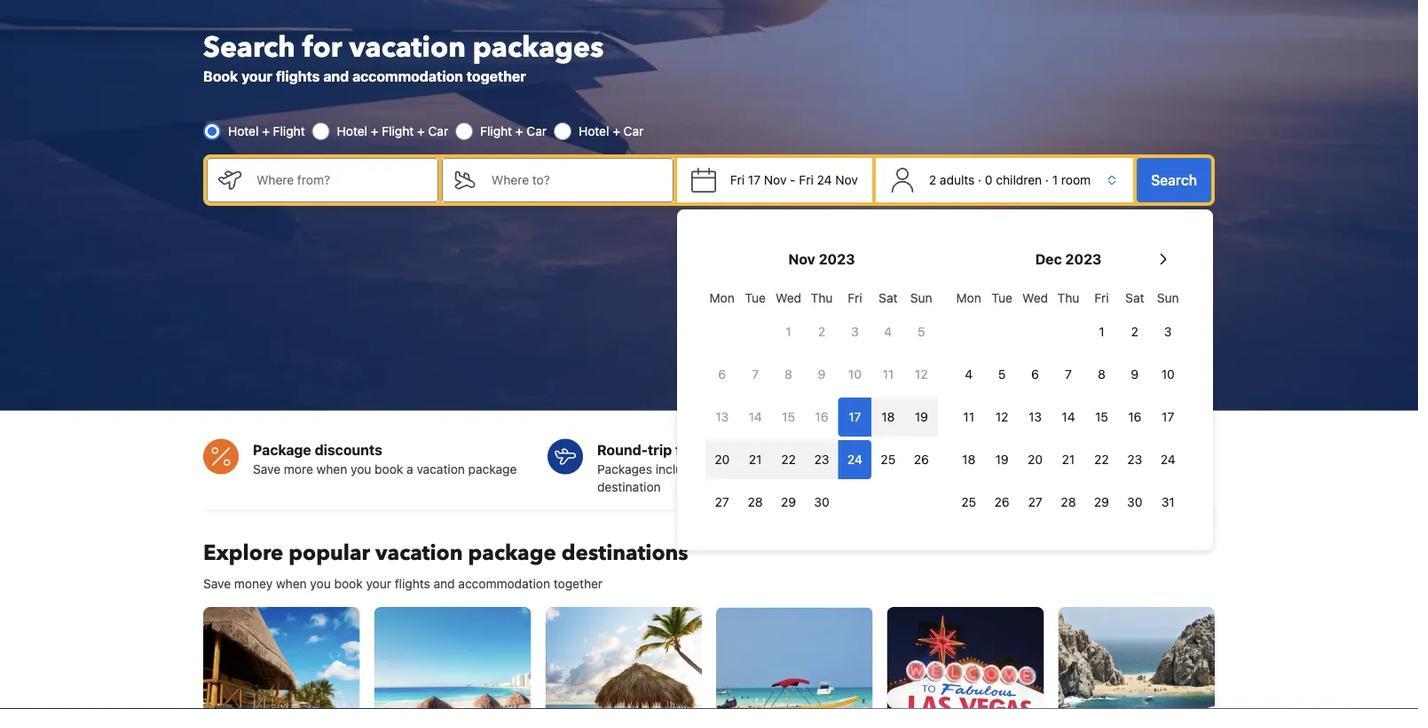 Task type: locate. For each thing, give the bounding box(es) containing it.
1 car from the left
[[428, 124, 448, 138]]

your
[[242, 68, 272, 85], [809, 462, 834, 476], [366, 576, 391, 591]]

17
[[748, 173, 761, 187], [849, 410, 861, 424], [1162, 410, 1175, 424]]

wed up the 1 checkbox
[[776, 291, 802, 305]]

10 Dec 2023 checkbox
[[1152, 355, 1185, 394]]

28 inside checkbox
[[748, 495, 763, 510]]

together inside explore popular vacation package destinations save money when you book your flights and accommodation together
[[554, 576, 603, 591]]

0 horizontal spatial 27
[[715, 495, 729, 510]]

6
[[718, 367, 726, 382], [1032, 367, 1039, 382]]

2 13 from the left
[[1029, 410, 1042, 424]]

20 inside 20 nov 2023 "option"
[[715, 452, 730, 467]]

2 horizontal spatial hotel
[[579, 124, 609, 138]]

together
[[467, 68, 526, 85], [554, 576, 603, 591]]

2 Dec 2023 checkbox
[[1119, 312, 1152, 352]]

13 inside checkbox
[[716, 410, 729, 424]]

18
[[882, 410, 895, 424], [962, 452, 976, 467]]

0 vertical spatial accommodation
[[352, 68, 463, 85]]

vacation up hotel + flight + car
[[349, 28, 466, 67]]

23 inside checkbox
[[814, 452, 829, 467]]

thu
[[811, 291, 833, 305], [1058, 291, 1080, 305]]

0 vertical spatial vacation
[[349, 28, 466, 67]]

0 horizontal spatial and
[[323, 68, 349, 85]]

grid for nov
[[706, 281, 938, 522]]

1 horizontal spatial 16
[[1128, 410, 1142, 424]]

2 9 from the left
[[1131, 367, 1139, 382]]

22 for 22 nov 2023 checkbox
[[781, 452, 796, 467]]

0 vertical spatial 26
[[914, 452, 929, 467]]

2 flight from the left
[[382, 124, 414, 138]]

hotel + flight + car
[[337, 124, 448, 138]]

you
[[351, 462, 371, 476], [1087, 462, 1108, 476], [1179, 462, 1200, 476], [310, 576, 331, 591]]

save down package
[[253, 462, 281, 476]]

16
[[815, 410, 829, 424], [1128, 410, 1142, 424]]

0 horizontal spatial 13
[[716, 410, 729, 424]]

0 horizontal spatial mon
[[710, 291, 735, 305]]

sun
[[911, 291, 933, 305], [1157, 291, 1179, 305]]

16 right 15 dec 2023 option
[[1128, 410, 1142, 424]]

1 grid from the left
[[706, 281, 938, 522]]

1 horizontal spatial 10
[[1162, 367, 1175, 382]]

hotel for hotel + flight
[[228, 124, 259, 138]]

tue up 7 option
[[745, 291, 766, 305]]

1 horizontal spatial search
[[1151, 172, 1197, 189]]

24 for 24 option
[[848, 452, 863, 467]]

19
[[915, 410, 928, 424], [996, 452, 1009, 467]]

0 horizontal spatial sat
[[879, 291, 898, 305]]

23 inside checkbox
[[1128, 452, 1143, 467]]

2 20 from the left
[[1028, 452, 1043, 467]]

wed
[[776, 291, 802, 305], [1023, 291, 1048, 305]]

0 horizontal spatial book
[[334, 576, 363, 591]]

tue
[[745, 291, 766, 305], [992, 291, 1013, 305]]

fri
[[730, 173, 745, 187], [799, 173, 814, 187], [848, 291, 862, 305], [1095, 291, 1109, 305]]

22 left see
[[1095, 452, 1109, 467]]

thu down dec 2023
[[1058, 291, 1080, 305]]

19 inside checkbox
[[915, 410, 928, 424]]

1 left 'room'
[[1053, 173, 1058, 187]]

sun up 5 nov 2023 'checkbox'
[[911, 291, 933, 305]]

6 inside checkbox
[[1032, 367, 1039, 382]]

5 inside 'checkbox'
[[918, 324, 925, 339]]

12 right 11 checkbox
[[915, 367, 928, 382]]

6 Dec 2023 checkbox
[[1019, 355, 1052, 394]]

1 vertical spatial your
[[809, 462, 834, 476]]

sun up the 3 dec 2023 checkbox
[[1157, 291, 1179, 305]]

1 what from the left
[[1056, 462, 1084, 476]]

car for hotel + car
[[624, 124, 644, 138]]

14 inside option
[[1062, 410, 1076, 424]]

18 Nov 2023 checkbox
[[872, 398, 905, 437]]

from
[[779, 462, 806, 476]]

0 vertical spatial 11
[[883, 367, 894, 382]]

save left money
[[203, 576, 231, 591]]

17 Dec 2023 checkbox
[[1152, 398, 1185, 437]]

2023 right dec on the top of page
[[1066, 251, 1102, 268]]

wed for nov 2023
[[776, 291, 802, 305]]

1 vertical spatial save
[[203, 576, 231, 591]]

22 inside option
[[1095, 452, 1109, 467]]

17 right 16 nov 2023 checkbox
[[849, 410, 861, 424]]

hotel
[[228, 124, 259, 138], [337, 124, 368, 138], [579, 124, 609, 138]]

nov right - at the right top of page
[[836, 173, 858, 187]]

30 Nov 2023 checkbox
[[805, 483, 839, 522]]

7 right 6 checkbox
[[1065, 367, 1072, 382]]

1 vertical spatial when
[[276, 576, 307, 591]]

25
[[881, 452, 896, 467], [962, 495, 977, 510]]

6 right 5 dec 2023 "checkbox"
[[1032, 367, 1039, 382]]

7 for 7 dec 2023 option
[[1065, 367, 1072, 382]]

13 for 13 nov 2023 checkbox
[[716, 410, 729, 424]]

2 sun from the left
[[1157, 291, 1179, 305]]

vacation for package
[[375, 539, 463, 568]]

2 28 from the left
[[1061, 495, 1076, 510]]

your inside the round-trip flights included packages include flights to and from your destination
[[809, 462, 834, 476]]

7 Nov 2023 checkbox
[[739, 355, 772, 394]]

1 horizontal spatial 18
[[962, 452, 976, 467]]

27 inside checkbox
[[715, 495, 729, 510]]

destination
[[597, 479, 661, 494]]

0 horizontal spatial 23
[[814, 452, 829, 467]]

1 horizontal spatial 13
[[1029, 410, 1042, 424]]

9 inside 9 option
[[1131, 367, 1139, 382]]

grid
[[706, 281, 938, 522], [952, 281, 1185, 522]]

30 right 29 checkbox
[[1128, 495, 1143, 510]]

15 right 14 nov 2023 checkbox
[[782, 410, 795, 424]]

15
[[782, 410, 795, 424], [1095, 410, 1109, 424]]

11 left 12 dec 2023 option
[[963, 410, 975, 424]]

2 mon from the left
[[957, 291, 982, 305]]

3 car from the left
[[624, 124, 644, 138]]

package
[[468, 462, 517, 476], [468, 539, 556, 568]]

0 horizontal spatial search
[[203, 28, 295, 67]]

22
[[781, 452, 796, 467], [1095, 452, 1109, 467]]

search for search for vacation packages book your flights and accommodation together
[[203, 28, 295, 67]]

hotel down book
[[228, 124, 259, 138]]

2 vertical spatial your
[[366, 576, 391, 591]]

grid for dec
[[952, 281, 1185, 522]]

5 right '4 nov 2023' checkbox
[[918, 324, 925, 339]]

1 horizontal spatial 9
[[1131, 367, 1139, 382]]

3 hotel from the left
[[579, 124, 609, 138]]

hotel for hotel + car
[[579, 124, 609, 138]]

24 inside 24 option
[[848, 452, 863, 467]]

28 left 29 option
[[748, 495, 763, 510]]

11 right 10 nov 2023 checkbox
[[883, 367, 894, 382]]

2 car from the left
[[527, 124, 547, 138]]

2 30 from the left
[[1128, 495, 1143, 510]]

book down the popular
[[334, 576, 363, 591]]

8 for 8 nov 2023 option
[[785, 367, 793, 382]]

0 horizontal spatial 6
[[718, 367, 726, 382]]

5 right 4 dec 2023 checkbox
[[999, 367, 1006, 382]]

21 right 20 nov 2023 "option"
[[749, 452, 762, 467]]

1 2023 from the left
[[819, 251, 855, 268]]

0 vertical spatial 5
[[918, 324, 925, 339]]

2 14 from the left
[[1062, 410, 1076, 424]]

1 horizontal spatial thu
[[1058, 291, 1080, 305]]

1 vertical spatial together
[[554, 576, 603, 591]]

10 right 9 option
[[1162, 367, 1175, 382]]

0 vertical spatial and
[[323, 68, 349, 85]]

1 6 from the left
[[718, 367, 726, 382]]

1 horizontal spatial 14
[[1062, 410, 1076, 424]]

1 horizontal spatial and
[[434, 576, 455, 591]]

0 horizontal spatial sun
[[911, 291, 933, 305]]

10 inside checkbox
[[849, 367, 862, 382]]

13 left 14 nov 2023 checkbox
[[716, 410, 729, 424]]

4 for '4 nov 2023' checkbox
[[884, 324, 892, 339]]

your for destinations
[[366, 576, 391, 591]]

1 20 from the left
[[715, 452, 730, 467]]

1 horizontal spatial sat
[[1126, 291, 1145, 305]]

nov up the 1 checkbox
[[789, 251, 816, 268]]

1 horizontal spatial sun
[[1157, 291, 1179, 305]]

2 Nov 2023 checkbox
[[805, 312, 839, 352]]

10 inside checkbox
[[1162, 367, 1175, 382]]

23 Dec 2023 checkbox
[[1119, 440, 1152, 479]]

17 Nov 2023 checkbox
[[839, 398, 872, 437]]

1 9 from the left
[[818, 367, 826, 382]]

1 thu from the left
[[811, 291, 833, 305]]

what right is
[[1148, 462, 1175, 476]]

10
[[849, 367, 862, 382], [1162, 367, 1175, 382]]

2 3 from the left
[[1165, 324, 1172, 339]]

19 right taxes
[[996, 452, 1009, 467]]

sat up 2 'checkbox'
[[1126, 291, 1145, 305]]

5 Dec 2023 checkbox
[[986, 355, 1019, 394]]

your right 'from'
[[809, 462, 834, 476]]

18 right no at the bottom
[[962, 452, 976, 467]]

vacation for packages
[[349, 28, 466, 67]]

29 for 29 checkbox
[[1094, 495, 1110, 510]]

1 wed from the left
[[776, 291, 802, 305]]

0 horizontal spatial 7
[[752, 367, 759, 382]]

11
[[883, 367, 894, 382], [963, 410, 975, 424]]

2 horizontal spatial 17
[[1162, 410, 1175, 424]]

vacation
[[349, 28, 466, 67], [417, 462, 465, 476], [375, 539, 463, 568]]

0 horizontal spatial grid
[[706, 281, 938, 522]]

· right children
[[1046, 173, 1049, 187]]

8 right 7 option
[[785, 367, 793, 382]]

17 left - at the right top of page
[[748, 173, 761, 187]]

28 left 29 checkbox
[[1061, 495, 1076, 510]]

1 horizontal spatial what
[[1148, 462, 1175, 476]]

5 for 5 nov 2023 'checkbox'
[[918, 324, 925, 339]]

18 Dec 2023 checkbox
[[952, 440, 986, 479]]

1 horizontal spatial 22
[[1095, 452, 1109, 467]]

1 mon from the left
[[710, 291, 735, 305]]

14 left 15 dec 2023 option
[[1062, 410, 1076, 424]]

16 right 15 nov 2023 option
[[815, 410, 829, 424]]

25 Nov 2023 checkbox
[[872, 440, 905, 479]]

1 vertical spatial book
[[334, 576, 363, 591]]

what
[[1056, 462, 1084, 476], [1148, 462, 1175, 476]]

0 horizontal spatial 20
[[715, 452, 730, 467]]

4 + from the left
[[516, 124, 523, 138]]

28 Dec 2023 checkbox
[[1052, 483, 1085, 522]]

1 29 from the left
[[781, 495, 796, 510]]

0 horizontal spatial 2023
[[819, 251, 855, 268]]

0 horizontal spatial thu
[[811, 291, 833, 305]]

11 for 11 checkbox
[[883, 367, 894, 382]]

21 Dec 2023 checkbox
[[1052, 440, 1085, 479]]

8 inside 8 nov 2023 option
[[785, 367, 793, 382]]

28
[[748, 495, 763, 510], [1061, 495, 1076, 510]]

25 inside checkbox
[[881, 452, 896, 467]]

1 horizontal spatial 2
[[929, 173, 937, 187]]

9 inside option
[[818, 367, 826, 382]]

what right –
[[1056, 462, 1084, 476]]

when right money
[[276, 576, 307, 591]]

0 horizontal spatial 4
[[884, 324, 892, 339]]

20 left to
[[715, 452, 730, 467]]

0 vertical spatial search
[[203, 28, 295, 67]]

6 left 7 option
[[718, 367, 726, 382]]

2 6 from the left
[[1032, 367, 1039, 382]]

1 16 from the left
[[815, 410, 829, 424]]

1 sun from the left
[[911, 291, 933, 305]]

together down destinations
[[554, 576, 603, 591]]

9 Dec 2023 checkbox
[[1119, 355, 1152, 394]]

0 horizontal spatial wed
[[776, 291, 802, 305]]

1 tue from the left
[[745, 291, 766, 305]]

nov left - at the right top of page
[[764, 173, 787, 187]]

20
[[715, 452, 730, 467], [1028, 452, 1043, 467]]

1 horizontal spatial 24
[[848, 452, 863, 467]]

1 vertical spatial 12
[[996, 410, 1009, 424]]

23 right 22 option
[[1128, 452, 1143, 467]]

7 right 6 option
[[752, 367, 759, 382]]

22 right 21 nov 2023 'checkbox' on the right of the page
[[781, 452, 796, 467]]

1 28 from the left
[[748, 495, 763, 510]]

2 grid from the left
[[952, 281, 1185, 522]]

flight for hotel + flight
[[273, 124, 305, 138]]

save inside explore popular vacation package destinations save money when you book your flights and accommodation together
[[203, 576, 231, 591]]

1 + from the left
[[262, 124, 270, 138]]

25 inside option
[[962, 495, 977, 510]]

25 down pay
[[962, 495, 977, 510]]

mon for dec
[[957, 291, 982, 305]]

0 horizontal spatial together
[[467, 68, 526, 85]]

16 for 16 dec 2023 checkbox
[[1128, 410, 1142, 424]]

4 for 4 dec 2023 checkbox
[[965, 367, 973, 382]]

your down the popular
[[366, 576, 391, 591]]

1 vertical spatial package
[[468, 539, 556, 568]]

2 2023 from the left
[[1066, 251, 1102, 268]]

3 right 2 'checkbox'
[[1165, 324, 1172, 339]]

sat for nov 2023
[[879, 291, 898, 305]]

17 inside checkbox
[[1162, 410, 1175, 424]]

1 10 from the left
[[849, 367, 862, 382]]

3 inside checkbox
[[851, 324, 859, 339]]

13 up fees
[[1029, 410, 1042, 424]]

when inside "package discounts save more when you book a vacation package"
[[317, 462, 347, 476]]

1 vertical spatial included
[[993, 462, 1042, 476]]

money
[[234, 576, 273, 591]]

2 23 from the left
[[1128, 452, 1143, 467]]

5 inside "checkbox"
[[999, 367, 1006, 382]]

1 horizontal spatial 29
[[1094, 495, 1110, 510]]

and inside explore popular vacation package destinations save money when you book your flights and accommodation together
[[434, 576, 455, 591]]

2 adults · 0 children · 1 room
[[929, 173, 1091, 187]]

1 horizontal spatial tue
[[992, 291, 1013, 305]]

0 horizontal spatial 10
[[849, 367, 862, 382]]

11 Nov 2023 checkbox
[[872, 355, 905, 394]]

3
[[851, 324, 859, 339], [1165, 324, 1172, 339]]

0 vertical spatial your
[[242, 68, 272, 85]]

15 right 14 option
[[1095, 410, 1109, 424]]

sat for dec 2023
[[1126, 291, 1145, 305]]

1 vertical spatial 25
[[962, 495, 977, 510]]

flight
[[273, 124, 305, 138], [382, 124, 414, 138], [480, 124, 512, 138]]

8
[[785, 367, 793, 382], [1098, 367, 1106, 382]]

2 sat from the left
[[1126, 291, 1145, 305]]

1 horizontal spatial 8
[[1098, 367, 1106, 382]]

vacation inside explore popular vacation package destinations save money when you book your flights and accommodation together
[[375, 539, 463, 568]]

vacation right a
[[417, 462, 465, 476]]

21 cell
[[739, 437, 772, 479]]

thu up 2 option in the right top of the page
[[811, 291, 833, 305]]

book left a
[[375, 462, 403, 476]]

30
[[814, 495, 830, 510], [1128, 495, 1143, 510]]

0 horizontal spatial 1
[[786, 324, 792, 339]]

0 vertical spatial 4
[[884, 324, 892, 339]]

book inside explore popular vacation package destinations save money when you book your flights and accommodation together
[[334, 576, 363, 591]]

9
[[818, 367, 826, 382], [1131, 367, 1139, 382]]

2 vertical spatial vacation
[[375, 539, 463, 568]]

5 + from the left
[[613, 124, 620, 138]]

6 for 6 option
[[718, 367, 726, 382]]

0 horizontal spatial 12
[[915, 367, 928, 382]]

pay
[[942, 479, 962, 494]]

your inside 'search for vacation packages book your flights and accommodation together'
[[242, 68, 272, 85]]

0 horizontal spatial hotel
[[228, 124, 259, 138]]

29 Nov 2023 checkbox
[[772, 483, 805, 522]]

1 21 from the left
[[749, 452, 762, 467]]

28 inside checkbox
[[1061, 495, 1076, 510]]

you down the popular
[[310, 576, 331, 591]]

and
[[323, 68, 349, 85], [754, 462, 776, 476], [434, 576, 455, 591]]

1 14 from the left
[[749, 410, 762, 424]]

1 3 from the left
[[851, 324, 859, 339]]

5
[[918, 324, 925, 339], [999, 367, 1006, 382]]

4 right 3 nov 2023 checkbox
[[884, 324, 892, 339]]

22 Dec 2023 checkbox
[[1085, 440, 1119, 479]]

mon
[[710, 291, 735, 305], [957, 291, 982, 305]]

14
[[749, 410, 762, 424], [1062, 410, 1076, 424]]

6 inside option
[[718, 367, 726, 382]]

together down the packages
[[467, 68, 526, 85]]

26 inside option
[[995, 495, 1010, 510]]

2023 up 2 option in the right top of the page
[[819, 251, 855, 268]]

2 thu from the left
[[1058, 291, 1080, 305]]

10 left 11 checkbox
[[849, 367, 862, 382]]

1 horizontal spatial mon
[[957, 291, 982, 305]]

1 8 from the left
[[785, 367, 793, 382]]

16 inside checkbox
[[1128, 410, 1142, 424]]

11 Dec 2023 checkbox
[[952, 398, 986, 437]]

1 left 2 option in the right top of the page
[[786, 324, 792, 339]]

24 Dec 2023 checkbox
[[1152, 440, 1185, 479]]

0 horizontal spatial 5
[[918, 324, 925, 339]]

1
[[1053, 173, 1058, 187], [786, 324, 792, 339], [1099, 324, 1105, 339]]

13
[[716, 410, 729, 424], [1029, 410, 1042, 424]]

8 right 7 dec 2023 option
[[1098, 367, 1106, 382]]

popular
[[289, 539, 370, 568]]

23
[[814, 452, 829, 467], [1128, 452, 1143, 467]]

1 vertical spatial 19
[[996, 452, 1009, 467]]

2 hotel from the left
[[337, 124, 368, 138]]

25 for 25 dec 2023 option
[[962, 495, 977, 510]]

0 horizontal spatial 18
[[882, 410, 895, 424]]

8 inside 8 option
[[1098, 367, 1106, 382]]

save
[[253, 462, 281, 476], [203, 576, 231, 591]]

mon for nov
[[710, 291, 735, 305]]

vacation inside 'search for vacation packages book your flights and accommodation together'
[[349, 28, 466, 67]]

2 10 from the left
[[1162, 367, 1175, 382]]

19 for 19 nov 2023 checkbox
[[915, 410, 928, 424]]

13 inside option
[[1029, 410, 1042, 424]]

accommodation
[[352, 68, 463, 85], [458, 576, 550, 591]]

27
[[715, 495, 729, 510], [1028, 495, 1043, 510]]

26 inside 'option'
[[914, 452, 929, 467]]

included inside the round-trip flights included packages include flights to and from your destination
[[723, 441, 782, 458]]

14 Nov 2023 checkbox
[[739, 398, 772, 437]]

0 vertical spatial 12
[[915, 367, 928, 382]]

packages
[[597, 462, 652, 476]]

2 vertical spatial and
[[434, 576, 455, 591]]

1 Dec 2023 checkbox
[[1085, 312, 1119, 352]]

0 vertical spatial 19
[[915, 410, 928, 424]]

1 horizontal spatial wed
[[1023, 291, 1048, 305]]

1 vertical spatial accommodation
[[458, 576, 550, 591]]

2 22 from the left
[[1095, 452, 1109, 467]]

15 inside option
[[782, 410, 795, 424]]

16 inside checkbox
[[815, 410, 829, 424]]

4 Dec 2023 checkbox
[[952, 355, 986, 394]]

hotel up "where from?" 'field'
[[337, 124, 368, 138]]

19 inside checkbox
[[996, 452, 1009, 467]]

search inside button
[[1151, 172, 1197, 189]]

1 horizontal spatial car
[[527, 124, 547, 138]]

2 8 from the left
[[1098, 367, 1106, 382]]

30 Dec 2023 checkbox
[[1119, 483, 1152, 522]]

you down discounts
[[351, 462, 371, 476]]

mon up 6 option
[[710, 291, 735, 305]]

1 vertical spatial 11
[[963, 410, 975, 424]]

0 horizontal spatial save
[[203, 576, 231, 591]]

2 tue from the left
[[992, 291, 1013, 305]]

· left 0
[[978, 173, 982, 187]]

1 vertical spatial 5
[[999, 367, 1006, 382]]

29
[[781, 495, 796, 510], [1094, 495, 1110, 510]]

26 left all
[[914, 452, 929, 467]]

9 right 8 option
[[1131, 367, 1139, 382]]

2 16 from the left
[[1128, 410, 1142, 424]]

3 + from the left
[[417, 124, 425, 138]]

2
[[929, 173, 937, 187], [818, 324, 826, 339], [1132, 324, 1139, 339]]

flights inside 'search for vacation packages book your flights and accommodation together'
[[276, 68, 320, 85]]

2 inside option
[[818, 324, 826, 339]]

26 Nov 2023 checkbox
[[905, 440, 938, 479]]

your inside explore popular vacation package destinations save money when you book your flights and accommodation together
[[366, 576, 391, 591]]

0 vertical spatial package
[[468, 462, 517, 476]]

-
[[790, 173, 796, 187]]

5 for 5 dec 2023 "checkbox"
[[999, 367, 1006, 382]]

included
[[723, 441, 782, 458], [993, 462, 1042, 476]]

9 for the 9 option
[[818, 367, 826, 382]]

12 inside checkbox
[[915, 367, 928, 382]]

for
[[303, 28, 342, 67]]

2 package from the top
[[468, 539, 556, 568]]

17 inside option
[[849, 410, 861, 424]]

when
[[317, 462, 347, 476], [276, 576, 307, 591]]

23 right 'from'
[[814, 452, 829, 467]]

included down fees
[[993, 462, 1042, 476]]

12
[[915, 367, 928, 382], [996, 410, 1009, 424]]

flights inside explore popular vacation package destinations save money when you book your flights and accommodation together
[[395, 576, 430, 591]]

2 29 from the left
[[1094, 495, 1110, 510]]

0 horizontal spatial 22
[[781, 452, 796, 467]]

mon up 4 dec 2023 checkbox
[[957, 291, 982, 305]]

12 right the 11 dec 2023 checkbox
[[996, 410, 1009, 424]]

7
[[752, 367, 759, 382], [1065, 367, 1072, 382]]

2 + from the left
[[371, 124, 379, 138]]

19 for 19 checkbox
[[996, 452, 1009, 467]]

1 horizontal spatial together
[[554, 576, 603, 591]]

1 13 from the left
[[716, 410, 729, 424]]

hotel up where to? field
[[579, 124, 609, 138]]

2 27 from the left
[[1028, 495, 1043, 510]]

1 package from the top
[[468, 462, 517, 476]]

hotel for hotel + flight + car
[[337, 124, 368, 138]]

included up to
[[723, 441, 782, 458]]

when down discounts
[[317, 462, 347, 476]]

2 wed from the left
[[1023, 291, 1048, 305]]

car
[[428, 124, 448, 138], [527, 124, 547, 138], [624, 124, 644, 138]]

15 inside option
[[1095, 410, 1109, 424]]

tue up 5 dec 2023 "checkbox"
[[992, 291, 1013, 305]]

14 inside checkbox
[[749, 410, 762, 424]]

18 inside cell
[[882, 410, 895, 424]]

flight for hotel + flight + car
[[382, 124, 414, 138]]

1 · from the left
[[978, 173, 982, 187]]

1 horizontal spatial 30
[[1128, 495, 1143, 510]]

0 horizontal spatial 30
[[814, 495, 830, 510]]

9 right 8 nov 2023 option
[[818, 367, 826, 382]]

30 right 29 option
[[814, 495, 830, 510]]

1 horizontal spatial 27
[[1028, 495, 1043, 510]]

you up 31 dec 2023 option
[[1179, 462, 1200, 476]]

1 7 from the left
[[752, 367, 759, 382]]

20 inside 20 checkbox
[[1028, 452, 1043, 467]]

1 horizontal spatial 28
[[1061, 495, 1076, 510]]

1 30 from the left
[[814, 495, 830, 510]]

sun for nov 2023
[[911, 291, 933, 305]]

wed down dec on the top of page
[[1023, 291, 1048, 305]]

and inside 'search for vacation packages book your flights and accommodation together'
[[323, 68, 349, 85]]

2 inside 'checkbox'
[[1132, 324, 1139, 339]]

1 vertical spatial 4
[[965, 367, 973, 382]]

flights
[[276, 68, 320, 85], [676, 441, 720, 458], [701, 462, 736, 476], [395, 576, 430, 591]]

1 horizontal spatial ·
[[1046, 173, 1049, 187]]

3 for nov 2023
[[851, 324, 859, 339]]

nov
[[764, 173, 787, 187], [836, 173, 858, 187], [789, 251, 816, 268]]

accommodation inside explore popular vacation package destinations save money when you book your flights and accommodation together
[[458, 576, 550, 591]]

24 inside 24 dec 2023 option
[[1161, 452, 1176, 467]]

0 vertical spatial save
[[253, 462, 281, 476]]

0 horizontal spatial 26
[[914, 452, 929, 467]]

21 inside option
[[1062, 452, 1075, 467]]

0 vertical spatial 25
[[881, 452, 896, 467]]

1 27 from the left
[[715, 495, 729, 510]]

1 hotel from the left
[[228, 124, 259, 138]]

24
[[817, 173, 832, 187], [848, 452, 863, 467], [1161, 452, 1176, 467]]

fri up 3 nov 2023 checkbox
[[848, 291, 862, 305]]

fri left - at the right top of page
[[730, 173, 745, 187]]

11 for the 11 dec 2023 checkbox
[[963, 410, 975, 424]]

1 horizontal spatial book
[[375, 462, 403, 476]]

no hidden fees all taxes included – what you see is what you pay
[[942, 441, 1200, 494]]

2 21 from the left
[[1062, 452, 1075, 467]]

19 right 18 nov 2023 option
[[915, 410, 928, 424]]

1 22 from the left
[[781, 452, 796, 467]]

29 inside option
[[781, 495, 796, 510]]

0 horizontal spatial 11
[[883, 367, 894, 382]]

1 15 from the left
[[782, 410, 795, 424]]

4
[[884, 324, 892, 339], [965, 367, 973, 382]]

21
[[749, 452, 762, 467], [1062, 452, 1075, 467]]

3 inside checkbox
[[1165, 324, 1172, 339]]

22 inside checkbox
[[781, 452, 796, 467]]

book
[[375, 462, 403, 476], [334, 576, 363, 591]]

27 inside option
[[1028, 495, 1043, 510]]

your right book
[[242, 68, 272, 85]]

1 vertical spatial vacation
[[417, 462, 465, 476]]

1 horizontal spatial 17
[[849, 410, 861, 424]]

search inside 'search for vacation packages book your flights and accommodation together'
[[203, 28, 295, 67]]

1 horizontal spatial 1
[[1053, 173, 1058, 187]]

1 horizontal spatial 23
[[1128, 452, 1143, 467]]

0 horizontal spatial 9
[[818, 367, 826, 382]]

1 horizontal spatial your
[[366, 576, 391, 591]]

·
[[978, 173, 982, 187], [1046, 173, 1049, 187]]

12 inside option
[[996, 410, 1009, 424]]

29 left '30' option on the bottom of page
[[781, 495, 796, 510]]

search
[[203, 28, 295, 67], [1151, 172, 1197, 189]]

14 Dec 2023 checkbox
[[1052, 398, 1085, 437]]

2 for dec 2023
[[1132, 324, 1139, 339]]

29 for 29 option
[[781, 495, 796, 510]]

26
[[914, 452, 929, 467], [995, 495, 1010, 510]]

2 15 from the left
[[1095, 410, 1109, 424]]

12 for "12 nov 2023" checkbox
[[915, 367, 928, 382]]

1 23 from the left
[[814, 452, 829, 467]]

vacation down a
[[375, 539, 463, 568]]

21 inside 'checkbox'
[[749, 452, 762, 467]]

1 flight from the left
[[273, 124, 305, 138]]

18 right 17 option
[[882, 410, 895, 424]]

29 inside checkbox
[[1094, 495, 1110, 510]]

taxes
[[959, 462, 990, 476]]

0 horizontal spatial 14
[[749, 410, 762, 424]]

0 horizontal spatial 19
[[915, 410, 928, 424]]

20 left –
[[1028, 452, 1043, 467]]

0 horizontal spatial 8
[[785, 367, 793, 382]]

14 for 14 nov 2023 checkbox
[[749, 410, 762, 424]]

31 Dec 2023 checkbox
[[1152, 483, 1185, 522]]

25 right 24 option
[[881, 452, 896, 467]]

5 Nov 2023 checkbox
[[905, 312, 938, 352]]

25 Dec 2023 checkbox
[[952, 483, 986, 522]]

17 right 16 dec 2023 checkbox
[[1162, 410, 1175, 424]]

24 right is
[[1161, 452, 1176, 467]]

18 for 18 option
[[962, 452, 976, 467]]

3 right 2 option in the right top of the page
[[851, 324, 859, 339]]

21 right –
[[1062, 452, 1075, 467]]

4 left 5 dec 2023 "checkbox"
[[965, 367, 973, 382]]

2 7 from the left
[[1065, 367, 1072, 382]]

1 sat from the left
[[879, 291, 898, 305]]

0 horizontal spatial 25
[[881, 452, 896, 467]]



Task type: vqa. For each thing, say whether or not it's contained in the screenshot.


Task type: describe. For each thing, give the bounding box(es) containing it.
20 cell
[[706, 437, 739, 479]]

+ for hotel + car
[[613, 124, 620, 138]]

28 Nov 2023 checkbox
[[739, 483, 772, 522]]

2023 for dec 2023
[[1066, 251, 1102, 268]]

28 for 28 checkbox
[[748, 495, 763, 510]]

explore
[[203, 539, 283, 568]]

3 Nov 2023 checkbox
[[839, 312, 872, 352]]

3 flight from the left
[[480, 124, 512, 138]]

26 for 26 nov 2023 'option'
[[914, 452, 929, 467]]

package
[[253, 441, 311, 458]]

2 what from the left
[[1148, 462, 1175, 476]]

19 cell
[[905, 394, 938, 437]]

fri 17 nov - fri 24 nov
[[730, 173, 858, 187]]

21 Nov 2023 checkbox
[[739, 440, 772, 479]]

dec
[[1036, 251, 1062, 268]]

23 for the 23 checkbox
[[814, 452, 829, 467]]

–
[[1046, 462, 1053, 476]]

19 Dec 2023 checkbox
[[986, 440, 1019, 479]]

room
[[1062, 173, 1091, 187]]

19 Nov 2023 checkbox
[[905, 398, 938, 437]]

25 for 25 nov 2023 checkbox
[[881, 452, 896, 467]]

you inside explore popular vacation package destinations save money when you book your flights and accommodation together
[[310, 576, 331, 591]]

2 horizontal spatial nov
[[836, 173, 858, 187]]

trip
[[648, 441, 672, 458]]

is
[[1135, 462, 1144, 476]]

Where to? field
[[477, 158, 674, 202]]

+ for hotel + flight
[[262, 124, 270, 138]]

fri up the 1 checkbox
[[1095, 291, 1109, 305]]

discounts
[[315, 441, 382, 458]]

adults
[[940, 173, 975, 187]]

31
[[1162, 495, 1175, 510]]

0 horizontal spatial 17
[[748, 173, 761, 187]]

wed for dec 2023
[[1023, 291, 1048, 305]]

9 Nov 2023 checkbox
[[805, 355, 839, 394]]

20 Nov 2023 checkbox
[[706, 440, 739, 479]]

save inside "package discounts save more when you book a vacation package"
[[253, 462, 281, 476]]

4 Nov 2023 checkbox
[[872, 312, 905, 352]]

dec 2023
[[1036, 251, 1102, 268]]

round-
[[597, 441, 648, 458]]

13 Nov 2023 checkbox
[[706, 398, 739, 437]]

16 Dec 2023 checkbox
[[1119, 398, 1152, 437]]

1 horizontal spatial nov
[[789, 251, 816, 268]]

3 Dec 2023 checkbox
[[1152, 312, 1185, 352]]

27 Nov 2023 checkbox
[[706, 483, 739, 522]]

24 Nov 2023 checkbox
[[839, 440, 872, 479]]

fees
[[1015, 441, 1045, 458]]

hidden
[[964, 441, 1012, 458]]

16 Nov 2023 checkbox
[[805, 398, 839, 437]]

see
[[1111, 462, 1132, 476]]

+ for flight + car
[[516, 124, 523, 138]]

together inside 'search for vacation packages book your flights and accommodation together'
[[467, 68, 526, 85]]

10 Nov 2023 checkbox
[[839, 355, 872, 394]]

9 for 9 option
[[1131, 367, 1139, 382]]

27 Dec 2023 checkbox
[[1019, 483, 1052, 522]]

26 for 26 dec 2023 option
[[995, 495, 1010, 510]]

packages
[[473, 28, 604, 67]]

included inside no hidden fees all taxes included – what you see is what you pay
[[993, 462, 1042, 476]]

package inside "package discounts save more when you book a vacation package"
[[468, 462, 517, 476]]

13 for 13 option
[[1029, 410, 1042, 424]]

to
[[740, 462, 751, 476]]

thu for nov
[[811, 291, 833, 305]]

include
[[656, 462, 697, 476]]

6 for 6 checkbox
[[1032, 367, 1039, 382]]

12 Nov 2023 checkbox
[[905, 355, 938, 394]]

29 Dec 2023 checkbox
[[1085, 483, 1119, 522]]

2023 for nov 2023
[[819, 251, 855, 268]]

2 for nov 2023
[[818, 324, 826, 339]]

7 Dec 2023 checkbox
[[1052, 355, 1085, 394]]

8 for 8 option
[[1098, 367, 1106, 382]]

20 for 20 nov 2023 "option"
[[715, 452, 730, 467]]

your for packages
[[809, 462, 834, 476]]

15 Dec 2023 checkbox
[[1085, 398, 1119, 437]]

children
[[996, 173, 1042, 187]]

17 cell
[[839, 394, 872, 437]]

23 cell
[[805, 437, 839, 479]]

15 for 15 nov 2023 option
[[782, 410, 795, 424]]

Where from? field
[[242, 158, 438, 202]]

tue for nov
[[745, 291, 766, 305]]

30 for '30' option on the bottom of page
[[814, 495, 830, 510]]

all
[[942, 462, 956, 476]]

17 for 17 dec 2023 checkbox
[[1162, 410, 1175, 424]]

10 for the '10' checkbox
[[1162, 367, 1175, 382]]

0
[[985, 173, 993, 187]]

book inside "package discounts save more when you book a vacation package"
[[375, 462, 403, 476]]

18 for 18 nov 2023 option
[[882, 410, 895, 424]]

27 for 27 dec 2023 option
[[1028, 495, 1043, 510]]

12 for 12 dec 2023 option
[[996, 410, 1009, 424]]

23 for 23 dec 2023 checkbox
[[1128, 452, 1143, 467]]

3 for dec 2023
[[1165, 324, 1172, 339]]

0 horizontal spatial nov
[[764, 173, 787, 187]]

18 cell
[[872, 394, 905, 437]]

23 Nov 2023 checkbox
[[805, 440, 839, 479]]

search for search
[[1151, 172, 1197, 189]]

more
[[284, 462, 313, 476]]

8 Dec 2023 checkbox
[[1085, 355, 1119, 394]]

0 horizontal spatial 24
[[817, 173, 832, 187]]

hotel + car
[[579, 124, 644, 138]]

7 for 7 option
[[752, 367, 759, 382]]

27 for 27 nov 2023 checkbox
[[715, 495, 729, 510]]

1 for nov 2023
[[786, 324, 792, 339]]

24 for 24 dec 2023 option
[[1161, 452, 1176, 467]]

thu for dec
[[1058, 291, 1080, 305]]

package inside explore popular vacation package destinations save money when you book your flights and accommodation together
[[468, 539, 556, 568]]

no
[[942, 441, 961, 458]]

2 · from the left
[[1046, 173, 1049, 187]]

24 cell
[[839, 437, 872, 479]]

fri right - at the right top of page
[[799, 173, 814, 187]]

15 Nov 2023 checkbox
[[772, 398, 805, 437]]

1 Nov 2023 checkbox
[[772, 312, 805, 352]]

destinations
[[562, 539, 689, 568]]

17 for 17 option
[[849, 410, 861, 424]]

and inside the round-trip flights included packages include flights to and from your destination
[[754, 462, 776, 476]]

21 for 21 nov 2023 'checkbox' on the right of the page
[[749, 452, 762, 467]]

you left see
[[1087, 462, 1108, 476]]

round-trip flights included packages include flights to and from your destination
[[597, 441, 834, 494]]

car for flight + car
[[527, 124, 547, 138]]

flight + car
[[480, 124, 547, 138]]

16 for 16 nov 2023 checkbox
[[815, 410, 829, 424]]

a
[[407, 462, 413, 476]]

accommodation inside 'search for vacation packages book your flights and accommodation together'
[[352, 68, 463, 85]]

12 Dec 2023 checkbox
[[986, 398, 1019, 437]]

search button
[[1137, 158, 1212, 202]]

20 Dec 2023 checkbox
[[1019, 440, 1052, 479]]

search for vacation packages book your flights and accommodation together
[[203, 28, 604, 85]]

1 for dec 2023
[[1099, 324, 1105, 339]]

when inside explore popular vacation package destinations save money when you book your flights and accommodation together
[[276, 576, 307, 591]]

21 for 21 dec 2023 option
[[1062, 452, 1075, 467]]

sun for dec 2023
[[1157, 291, 1179, 305]]

13 Dec 2023 checkbox
[[1019, 398, 1052, 437]]

22 Nov 2023 checkbox
[[772, 440, 805, 479]]

nov 2023
[[789, 251, 855, 268]]

28 for 28 checkbox
[[1061, 495, 1076, 510]]

vacation inside "package discounts save more when you book a vacation package"
[[417, 462, 465, 476]]

8 Nov 2023 checkbox
[[772, 355, 805, 394]]

you inside "package discounts save more when you book a vacation package"
[[351, 462, 371, 476]]

15 for 15 dec 2023 option
[[1095, 410, 1109, 424]]

hotel + flight
[[228, 124, 305, 138]]

6 Nov 2023 checkbox
[[706, 355, 739, 394]]

14 for 14 option
[[1062, 410, 1076, 424]]

30 for 30 option
[[1128, 495, 1143, 510]]

explore popular vacation package destinations save money when you book your flights and accommodation together
[[203, 539, 689, 591]]

tue for dec
[[992, 291, 1013, 305]]

10 for 10 nov 2023 checkbox
[[849, 367, 862, 382]]

package discounts save more when you book a vacation package
[[253, 441, 517, 476]]

book
[[203, 68, 238, 85]]

+ for hotel + flight + car
[[371, 124, 379, 138]]

26 Dec 2023 checkbox
[[986, 483, 1019, 522]]

22 for 22 option
[[1095, 452, 1109, 467]]

22 cell
[[772, 437, 805, 479]]

20 for 20 checkbox
[[1028, 452, 1043, 467]]



